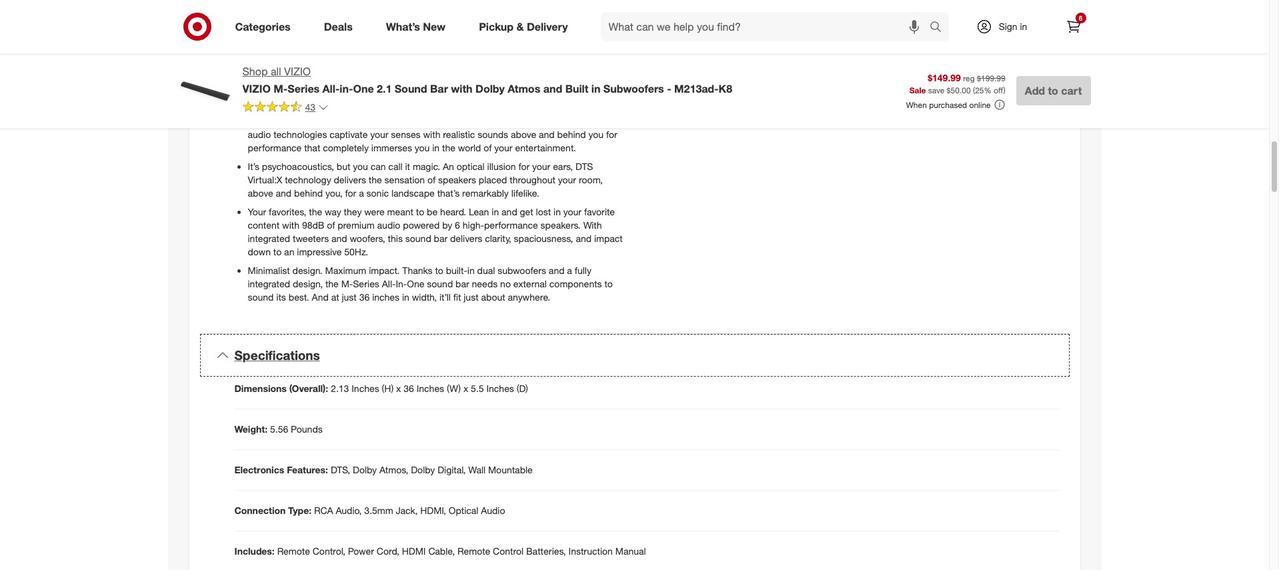 Task type: vqa. For each thing, say whether or not it's contained in the screenshot.
left that
yes



Task type: describe. For each thing, give the bounding box(es) containing it.
thrill
[[723, 52, 741, 63]]

43
[[305, 101, 316, 113]]

with
[[583, 220, 602, 231]]

years,
[[261, 57, 285, 68]]

to left life
[[272, 84, 280, 95]]

$
[[947, 86, 951, 96]]

life
[[283, 84, 295, 95]]

favorite inside experience the thrill of dolby atmos and dts:x audio with the m-series all-in-one 2.1 immersive sound bar from vizio. a pair of built-in subwoofers unleash commanding bass while 4 more high-performance speakers bring depth, detail, and realism to your favorite entertainment. uncompromising, the bar also includes bluetooth and hdmi earc for peak simplicity.
[[971, 78, 1002, 90]]

also
[[829, 92, 846, 103]]

what's new
[[386, 20, 446, 33]]

entertainment. inside experience the thrill of dolby atmos and dts:x audio with the m-series all-in-one 2.1 immersive sound bar from vizio. a pair of built-in subwoofers unleash commanding bass while 4 more high-performance speakers bring depth, detail, and realism to your favorite entertainment. uncompromising, the bar also includes bluetooth and hdmi earc for peak simplicity.
[[657, 92, 718, 103]]

you down dts:x®
[[589, 129, 604, 140]]

in inside shop all vizio vizio m-series all-in-one 2.1 sound bar with dolby atmos and built in subwoofers - m213ad-k8
[[592, 82, 601, 95]]

6 inside the 'your favorites, the way they were meant to be heard.  lean in and get lost in your favorite content with 98db of premium audio powered by 6 high-performance speakers. with integrated tweeters and woofers, this sound bar delivers clarity, spaciousness, and impact down to an impressive 50hz.'
[[455, 220, 460, 231]]

1 vertical spatial hdmi
[[402, 546, 426, 557]]

with inside shop all vizio vizio m-series all-in-one 2.1 sound bar with dolby atmos and built in subwoofers - m213ad-k8
[[451, 82, 473, 95]]

sound left its
[[248, 292, 274, 303]]

earc
[[974, 92, 999, 103]]

for inside experience the thrill of dolby atmos and dts:x audio with the m-series all-in-one 2.1 immersive sound bar from vizio. a pair of built-in subwoofers unleash commanding bass while 4 more high-performance speakers bring depth, detail, and realism to your favorite entertainment. uncompromising, the bar also includes bluetooth and hdmi earc for peak simplicity.
[[1001, 92, 1012, 103]]

what's
[[386, 20, 420, 33]]

pickup & delivery link
[[468, 12, 585, 41]]

who
[[432, 116, 450, 127]]

all
[[271, 65, 281, 78]]

more inside america's #1 sound bar* - vizio has been filling homes with truly immersive audio for over 10 years, and our sound bars just keep getting better. we are proud to provide our customers with top-tier audio products that bring movies, shows, podcasts, music, and more to life like never before. (*#1 sound bar brand in 1h 2022. source: the npd group/retail tracking service, u.s., based on units, jan. - june 2022 combined.)
[[248, 84, 269, 95]]

behind inside immersive sound, brought to you by people who love sound. dolby atmos® and dts:x® audio technologies captivate your senses with realistic sounds above and behind you for performance that completely immerses you in the world of your entertainment.
[[557, 129, 586, 140]]

it
[[405, 161, 410, 172]]

bars
[[351, 57, 369, 68]]

speakers.
[[541, 220, 581, 231]]

m- inside shop all vizio vizio m-series all-in-one 2.1 sound bar with dolby atmos and built in subwoofers - m213ad-k8
[[274, 82, 288, 95]]

pickup & delivery
[[479, 20, 568, 33]]

in- inside experience the thrill of dolby atmos and dts:x audio with the m-series all-in-one 2.1 immersive sound bar from vizio. a pair of built-in subwoofers unleash commanding bass while 4 more high-performance speakers bring depth, detail, and realism to your favorite entertainment. uncompromising, the bar also includes bluetooth and hdmi earc for peak simplicity.
[[973, 52, 984, 63]]

movies,
[[456, 70, 488, 82]]

and down atmos®
[[539, 129, 555, 140]]

high- inside experience the thrill of dolby atmos and dts:x audio with the m-series all-in-one 2.1 immersive sound bar from vizio. a pair of built-in subwoofers unleash commanding bass while 4 more high-performance speakers bring depth, detail, and realism to your favorite entertainment. uncompromising, the bar also includes bluetooth and hdmi earc for peak simplicity.
[[689, 78, 711, 90]]

1 horizontal spatial -
[[484, 97, 487, 108]]

control
[[493, 546, 524, 557]]

25
[[975, 86, 984, 96]]

to left "be"
[[416, 206, 424, 218]]

were
[[364, 206, 385, 218]]

add
[[1025, 84, 1045, 97]]

the left thrill
[[707, 52, 721, 63]]

in right lean
[[492, 206, 499, 218]]

homes
[[453, 44, 482, 55]]

integrated inside minimalist design. maximum impact. thanks to built-in dual subwoofers and a fully integrated design, the m-series all-in-one sound bar needs no external components to sound its best. and at just 36 inches in width, it'll fit just about anywhere.
[[248, 278, 290, 290]]

that inside america's #1 sound bar* - vizio has been filling homes with truly immersive audio for over 10 years, and our sound bars just keep getting better. we are proud to provide our customers with top-tier audio products that bring movies, shows, podcasts, music, and more to life like never before. (*#1 sound bar brand in 1h 2022. source: the npd group/retail tracking service, u.s., based on units, jan. - june 2022 combined.)
[[414, 70, 430, 82]]

brand
[[437, 84, 462, 95]]

bar inside the 'your favorites, the way they were meant to be heard.  lean in and get lost in your favorite content with 98db of premium audio powered by 6 high-performance speakers. with integrated tweeters and woofers, this sound bar delivers clarity, spaciousness, and impact down to an impressive 50hz.'
[[434, 233, 448, 244]]

purchased
[[929, 100, 967, 110]]

bring inside america's #1 sound bar* - vizio has been filling homes with truly immersive audio for over 10 years, and our sound bars just keep getting better. we are proud to provide our customers with top-tier audio products that bring movies, shows, podcasts, music, and more to life like never before. (*#1 sound bar brand in 1h 2022. source: the npd group/retail tracking service, u.s., based on units, jan. - june 2022 combined.)
[[432, 70, 454, 82]]

sound up "it'll"
[[427, 278, 453, 290]]

bar inside minimalist design. maximum impact. thanks to built-in dual subwoofers and a fully integrated design, the m-series all-in-one sound bar needs no external components to sound its best. and at just 36 inches in width, it'll fit just about anywhere.
[[456, 278, 469, 290]]

in inside immersive sound, brought to you by people who love sound. dolby atmos® and dts:x® audio technologies captivate your senses with realistic sounds above and behind you for performance that completely immerses you in the world of your entertainment.
[[432, 142, 440, 154]]

k8
[[719, 82, 732, 95]]

2 our from the left
[[577, 57, 590, 68]]

one inside minimalist design. maximum impact. thanks to built-in dual subwoofers and a fully integrated design, the m-series all-in-one sound bar needs no external components to sound its best. and at just 36 inches in width, it'll fit just about anywhere.
[[407, 278, 425, 290]]

m- inside minimalist design. maximum impact. thanks to built-in dual subwoofers and a fully integrated design, the m-series all-in-one sound bar needs no external components to sound its best. and at just 36 inches in width, it'll fit just about anywhere.
[[341, 278, 353, 290]]

built- inside minimalist design. maximum impact. thanks to built-in dual subwoofers and a fully integrated design, the m-series all-in-one sound bar needs no external components to sound its best. and at just 36 inches in width, it'll fit just about anywhere.
[[446, 265, 468, 276]]

in left dual
[[468, 265, 475, 276]]

built- inside experience the thrill of dolby atmos and dts:x audio with the m-series all-in-one 2.1 immersive sound bar from vizio. a pair of built-in subwoofers unleash commanding bass while 4 more high-performance speakers bring depth, detail, and realism to your favorite entertainment. uncompromising, the bar also includes bluetooth and hdmi earc for peak simplicity.
[[835, 65, 856, 76]]

we
[[473, 57, 486, 68]]

bar*
[[335, 44, 353, 55]]

image of vizio m-series all-in-one 2.1 sound bar with dolby atmos and built in subwoofers - m213ad-k8 image
[[178, 64, 232, 117]]

and down premium
[[332, 233, 347, 244]]

speakers inside experience the thrill of dolby atmos and dts:x audio with the m-series all-in-one 2.1 immersive sound bar from vizio. a pair of built-in subwoofers unleash commanding bass while 4 more high-performance speakers bring depth, detail, and realism to your favorite entertainment. uncompromising, the bar also includes bluetooth and hdmi earc for peak simplicity.
[[767, 78, 805, 90]]

dolby inside shop all vizio vizio m-series all-in-one 2.1 sound bar with dolby atmos and built in subwoofers - m213ad-k8
[[476, 82, 505, 95]]

all- inside experience the thrill of dolby atmos and dts:x audio with the m-series all-in-one 2.1 immersive sound bar from vizio. a pair of built-in subwoofers unleash commanding bass while 4 more high-performance speakers bring depth, detail, and realism to your favorite entertainment. uncompromising, the bar also includes bluetooth and hdmi earc for peak simplicity.
[[959, 52, 973, 63]]

with inside experience the thrill of dolby atmos and dts:x audio with the m-series all-in-one 2.1 immersive sound bar from vizio. a pair of built-in subwoofers unleash commanding bass while 4 more high-performance speakers bring depth, detail, and realism to your favorite entertainment. uncompromising, the bar also includes bluetooth and hdmi earc for peak simplicity.
[[882, 52, 900, 63]]

audio inside immersive sound, brought to you by people who love sound. dolby atmos® and dts:x® audio technologies captivate your senses with realistic sounds above and behind you for performance that completely immerses you in the world of your entertainment.
[[248, 129, 271, 140]]

- inside shop all vizio vizio m-series all-in-one 2.1 sound bar with dolby atmos and built in subwoofers - m213ad-k8
[[667, 82, 672, 95]]

jack,
[[396, 505, 418, 516]]

5.5
[[471, 383, 484, 394]]

bring inside experience the thrill of dolby atmos and dts:x audio with the m-series all-in-one 2.1 immersive sound bar from vizio. a pair of built-in subwoofers unleash commanding bass while 4 more high-performance speakers bring depth, detail, and realism to your favorite entertainment. uncompromising, the bar also includes bluetooth and hdmi earc for peak simplicity.
[[808, 78, 829, 90]]

subwoofers inside experience the thrill of dolby atmos and dts:x audio with the m-series all-in-one 2.1 immersive sound bar from vizio. a pair of built-in subwoofers unleash commanding bass while 4 more high-performance speakers bring depth, detail, and realism to your favorite entertainment. uncompromising, the bar also includes bluetooth and hdmi earc for peak simplicity.
[[866, 65, 914, 76]]

based
[[398, 97, 424, 108]]

an
[[443, 161, 454, 172]]

for right you,
[[345, 188, 356, 199]]

to up podcasts,
[[532, 57, 540, 68]]

to inside experience the thrill of dolby atmos and dts:x audio with the m-series all-in-one 2.1 immersive sound bar from vizio. a pair of built-in subwoofers unleash commanding bass while 4 more high-performance speakers bring depth, detail, and realism to your favorite entertainment. uncompromising, the bar also includes bluetooth and hdmi earc for peak simplicity.
[[939, 78, 947, 90]]

realism
[[907, 78, 937, 90]]

sound.
[[472, 116, 500, 127]]

description
[[657, 19, 716, 32]]

way
[[325, 206, 341, 218]]

ears,
[[553, 161, 573, 172]]

bar inside shop all vizio vizio m-series all-in-one 2.1 sound bar with dolby atmos and built in subwoofers - m213ad-k8
[[430, 82, 448, 95]]

for up throughout
[[519, 161, 530, 172]]

the down a
[[797, 92, 810, 103]]

in- inside minimalist design. maximum impact. thanks to built-in dual subwoofers and a fully integrated design, the m-series all-in-one sound bar needs no external components to sound its best. and at just 36 inches in width, it'll fit just about anywhere.
[[396, 278, 407, 290]]

provide
[[543, 57, 574, 68]]

pickup
[[479, 20, 514, 33]]

of right pair
[[824, 65, 832, 76]]

shows,
[[491, 70, 520, 82]]

of right thrill
[[743, 52, 751, 63]]

save
[[928, 86, 945, 96]]

senses
[[391, 129, 421, 140]]

sensation
[[385, 174, 425, 186]]

of inside it's psychoacoustics, but you can call it magic. an optical illusion for your ears, dts virtual:x technology delivers the sensation of speakers placed throughout your room, above and behind you, for a sonic landscape that's remarkably lifelike.
[[428, 174, 436, 186]]

of inside the 'your favorites, the way they were meant to be heard.  lean in and get lost in your favorite content with 98db of premium audio powered by 6 high-performance speakers. with integrated tweeters and woofers, this sound bar delivers clarity, spaciousness, and impact down to an impressive 50hz.'
[[327, 220, 335, 231]]

top-
[[314, 70, 332, 82]]

a inside minimalist design. maximum impact. thanks to built-in dual subwoofers and a fully integrated design, the m-series all-in-one sound bar needs no external components to sound its best. and at just 36 inches in width, it'll fit just about anywhere.
[[567, 265, 572, 276]]

atmos inside shop all vizio vizio m-series all-in-one 2.1 sound bar with dolby atmos and built in subwoofers - m213ad-k8
[[508, 82, 540, 95]]

call
[[388, 161, 403, 172]]

control,
[[313, 546, 345, 557]]

while
[[1032, 65, 1053, 76]]

its
[[276, 292, 286, 303]]

been
[[405, 44, 427, 55]]

hdmi inside experience the thrill of dolby atmos and dts:x audio with the m-series all-in-one 2.1 immersive sound bar from vizio. a pair of built-in subwoofers unleash commanding bass while 4 more high-performance speakers bring depth, detail, and realism to your favorite entertainment. uncompromising, the bar also includes bluetooth and hdmi earc for peak simplicity.
[[948, 92, 972, 103]]

highlights
[[234, 19, 286, 32]]

best.
[[289, 292, 309, 303]]

performance inside experience the thrill of dolby atmos and dts:x audio with the m-series all-in-one 2.1 immersive sound bar from vizio. a pair of built-in subwoofers unleash commanding bass while 4 more high-performance speakers bring depth, detail, and realism to your favorite entertainment. uncompromising, the bar also includes bluetooth and hdmi earc for peak simplicity.
[[711, 78, 765, 90]]

your inside the 'your favorites, the way they were meant to be heard.  lean in and get lost in your favorite content with 98db of premium audio powered by 6 high-performance speakers. with integrated tweeters and woofers, this sound bar delivers clarity, spaciousness, and impact down to an impressive 50hz.'
[[564, 206, 582, 218]]

2 remote from the left
[[458, 546, 490, 557]]

series inside minimalist design. maximum impact. thanks to built-in dual subwoofers and a fully integrated design, the m-series all-in-one sound bar needs no external components to sound its best. and at just 36 inches in width, it'll fit just about anywhere.
[[353, 278, 379, 290]]

in inside 'link'
[[1020, 21, 1028, 32]]

one inside experience the thrill of dolby atmos and dts:x audio with the m-series all-in-one 2.1 immersive sound bar from vizio. a pair of built-in subwoofers unleash commanding bass while 4 more high-performance speakers bring depth, detail, and realism to your favorite entertainment. uncompromising, the bar also includes bluetooth and hdmi earc for peak simplicity.
[[984, 52, 1001, 63]]

performance inside immersive sound, brought to you by people who love sound. dolby atmos® and dts:x® audio technologies captivate your senses with realistic sounds above and behind you for performance that completely immerses you in the world of your entertainment.
[[248, 142, 302, 154]]

performance inside the 'your favorites, the way they were meant to be heard.  lean in and get lost in your favorite content with 98db of premium audio powered by 6 high-performance speakers. with integrated tweeters and woofers, this sound bar delivers clarity, spaciousness, and impact down to an impressive 50hz.'
[[484, 220, 538, 231]]

series inside shop all vizio vizio m-series all-in-one 2.1 sound bar with dolby atmos and built in subwoofers - m213ad-k8
[[288, 82, 320, 95]]

better.
[[444, 57, 471, 68]]

1 horizontal spatial vizio
[[284, 65, 311, 78]]

and up bluetooth
[[888, 78, 904, 90]]

it's psychoacoustics, but you can call it magic. an optical illusion for your ears, dts virtual:x technology delivers the sensation of speakers placed throughout your room, above and behind you, for a sonic landscape that's remarkably lifelike.
[[248, 161, 603, 199]]

magic.
[[413, 161, 440, 172]]

america's
[[248, 44, 289, 55]]

favorite inside the 'your favorites, the way they were meant to be heard.  lean in and get lost in your favorite content with 98db of premium audio powered by 6 high-performance speakers. with integrated tweeters and woofers, this sound bar delivers clarity, spaciousness, and impact down to an impressive 50hz.'
[[584, 206, 615, 218]]

above inside immersive sound, brought to you by people who love sound. dolby atmos® and dts:x® audio technologies captivate your senses with realistic sounds above and behind you for performance that completely immerses you in the world of your entertainment.
[[511, 129, 536, 140]]

specifications
[[234, 348, 320, 363]]

you up the magic.
[[415, 142, 430, 154]]

the inside immersive sound, brought to you by people who love sound. dolby atmos® and dts:x® audio technologies captivate your senses with realistic sounds above and behind you for performance that completely immerses you in the world of your entertainment.
[[442, 142, 456, 154]]

bass
[[1009, 65, 1029, 76]]

dts:x
[[828, 52, 854, 63]]

6 link
[[1059, 12, 1088, 41]]

connection type: rca audio, 3.5mm jack, hdmi, optical audio
[[234, 505, 505, 516]]

rca
[[314, 505, 333, 516]]

manual
[[616, 546, 646, 557]]

commanding
[[952, 65, 1007, 76]]

audio
[[481, 505, 505, 516]]

sign
[[999, 21, 1018, 32]]

What can we help you find? suggestions appear below search field
[[601, 12, 933, 41]]

audio up music,
[[570, 44, 593, 55]]

lifelike.
[[511, 188, 539, 199]]

to right the components
[[605, 278, 613, 290]]

and up pair
[[810, 52, 826, 63]]

dolby right dts, on the bottom left of page
[[353, 464, 377, 476]]

of inside immersive sound, brought to you by people who love sound. dolby atmos® and dts:x® audio technologies captivate your senses with realistic sounds above and behind you for performance that completely immerses you in the world of your entertainment.
[[484, 142, 492, 154]]

that inside immersive sound, brought to you by people who love sound. dolby atmos® and dts:x® audio technologies captivate your senses with realistic sounds above and behind you for performance that completely immerses you in the world of your entertainment.
[[304, 142, 320, 154]]

dolby inside experience the thrill of dolby atmos and dts:x audio with the m-series all-in-one 2.1 immersive sound bar from vizio. a pair of built-in subwoofers unleash commanding bass while 4 more high-performance speakers bring depth, detail, and realism to your favorite entertainment. uncompromising, the bar also includes bluetooth and hdmi earc for peak simplicity.
[[754, 52, 778, 63]]

this
[[388, 233, 403, 244]]

impact
[[594, 233, 623, 244]]

a inside it's psychoacoustics, but you can call it magic. an optical illusion for your ears, dts virtual:x technology delivers the sensation of speakers placed throughout your room, above and behind you, for a sonic landscape that's remarkably lifelike.
[[359, 188, 364, 199]]

dolby left digital,
[[411, 464, 435, 476]]

type:
[[288, 505, 312, 516]]

the
[[550, 84, 566, 95]]

2.1 inside experience the thrill of dolby atmos and dts:x audio with the m-series all-in-one 2.1 immersive sound bar from vizio. a pair of built-in subwoofers unleash commanding bass while 4 more high-performance speakers bring depth, detail, and realism to your favorite entertainment. uncompromising, the bar also includes bluetooth and hdmi earc for peak simplicity.
[[1004, 52, 1017, 63]]

in right lost
[[554, 206, 561, 218]]

bar left the also
[[813, 92, 827, 103]]

for inside america's #1 sound bar* - vizio has been filling homes with truly immersive audio for over 10 years, and our sound bars just keep getting better. we are proud to provide our customers with top-tier audio products that bring movies, shows, podcasts, music, and more to life like never before. (*#1 sound bar brand in 1h 2022. source: the npd group/retail tracking service, u.s., based on units, jan. - june 2022 combined.)
[[596, 44, 607, 55]]

and left get
[[502, 206, 517, 218]]

clarity,
[[485, 233, 511, 244]]

0 horizontal spatial vizio
[[242, 82, 271, 95]]

you down u.s.,
[[370, 116, 385, 127]]

audio down bars
[[348, 70, 371, 82]]

in inside america's #1 sound bar* - vizio has been filling homes with truly immersive audio for over 10 years, and our sound bars just keep getting better. we are proud to provide our customers with top-tier audio products that bring movies, shows, podcasts, music, and more to life like never before. (*#1 sound bar brand in 1h 2022. source: the npd group/retail tracking service, u.s., based on units, jan. - june 2022 combined.)
[[465, 84, 472, 95]]

categories
[[235, 20, 291, 33]]

delivers inside it's psychoacoustics, but you can call it magic. an optical illusion for your ears, dts virtual:x technology delivers the sensation of speakers placed throughout your room, above and behind you, for a sonic landscape that's remarkably lifelike.
[[334, 174, 366, 186]]

the inside the 'your favorites, the way they were meant to be heard.  lean in and get lost in your favorite content with 98db of premium audio powered by 6 high-performance speakers. with integrated tweeters and woofers, this sound bar delivers clarity, spaciousness, and impact down to an impressive 50hz.'
[[309, 206, 322, 218]]

atmos,
[[380, 464, 409, 476]]

0 vertical spatial -
[[356, 44, 359, 55]]

$199.99
[[977, 73, 1006, 83]]

(overall):
[[289, 383, 328, 394]]

for inside immersive sound, brought to you by people who love sound. dolby atmos® and dts:x® audio technologies captivate your senses with realistic sounds above and behind you for performance that completely immerses you in the world of your entertainment.
[[606, 129, 617, 140]]

you inside it's psychoacoustics, but you can call it magic. an optical illusion for your ears, dts virtual:x technology delivers the sensation of speakers placed throughout your room, above and behind you, for a sonic landscape that's remarkably lifelike.
[[353, 161, 368, 172]]

and left $
[[930, 92, 945, 103]]

behind inside it's psychoacoustics, but you can call it magic. an optical illusion for your ears, dts virtual:x technology delivers the sensation of speakers placed throughout your room, above and behind you, for a sonic landscape that's remarkably lifelike.
[[294, 188, 323, 199]]

simplicity.
[[657, 105, 698, 116]]

$149.99 reg $199.99 sale save $ 50.00 ( 25 % off )
[[910, 72, 1006, 96]]



Task type: locate. For each thing, give the bounding box(es) containing it.
1 horizontal spatial atmos
[[781, 52, 807, 63]]

by inside immersive sound, brought to you by people who love sound. dolby atmos® and dts:x® audio technologies captivate your senses with realistic sounds above and behind you for performance that completely immerses you in the world of your entertainment.
[[388, 116, 398, 127]]

delivery
[[527, 20, 568, 33]]

subwoofers
[[866, 65, 914, 76], [498, 265, 546, 276]]

all- inside minimalist design. maximum impact. thanks to built-in dual subwoofers and a fully integrated design, the m-series all-in-one sound bar needs no external components to sound its best. and at just 36 inches in width, it'll fit just about anywhere.
[[382, 278, 396, 290]]

subwoofers up external
[[498, 265, 546, 276]]

3.5mm
[[364, 505, 393, 516]]

1 horizontal spatial hdmi
[[948, 92, 972, 103]]

the up 98db
[[309, 206, 322, 218]]

series up '43'
[[288, 82, 320, 95]]

speakers inside it's psychoacoustics, but you can call it magic. an optical illusion for your ears, dts virtual:x technology delivers the sensation of speakers placed throughout your room, above and behind you, for a sonic landscape that's remarkably lifelike.
[[438, 174, 476, 186]]

1 integrated from the top
[[248, 233, 290, 244]]

sound inside experience the thrill of dolby atmos and dts:x audio with the m-series all-in-one 2.1 immersive sound bar from vizio. a pair of built-in subwoofers unleash commanding bass while 4 more high-performance speakers bring depth, detail, and realism to your favorite entertainment. uncompromising, the bar also includes bluetooth and hdmi earc for peak simplicity.
[[703, 65, 729, 76]]

and right music,
[[595, 70, 611, 82]]

hdmi
[[948, 92, 972, 103], [402, 546, 426, 557]]

0 vertical spatial series
[[930, 52, 956, 63]]

impressive
[[297, 246, 342, 258]]

2.1 inside shop all vizio vizio m-series all-in-one 2.1 sound bar with dolby atmos and built in subwoofers - m213ad-k8
[[377, 82, 392, 95]]

- right jan.
[[484, 97, 487, 108]]

sound inside the 'your favorites, the way they were meant to be heard.  lean in and get lost in your favorite content with 98db of premium audio powered by 6 high-performance speakers. with integrated tweeters and woofers, this sound bar delivers clarity, spaciousness, and impact down to an impressive 50hz.'
[[405, 233, 431, 244]]

0 horizontal spatial more
[[248, 84, 269, 95]]

1 vertical spatial that
[[304, 142, 320, 154]]

1 horizontal spatial m-
[[341, 278, 353, 290]]

2 vertical spatial performance
[[484, 220, 538, 231]]

in- up commanding
[[973, 52, 984, 63]]

integrated down minimalist
[[248, 278, 290, 290]]

experience
[[657, 52, 705, 63]]

0 vertical spatial speakers
[[767, 78, 805, 90]]

in up detail,
[[856, 65, 863, 76]]

0 horizontal spatial behind
[[294, 188, 323, 199]]

4
[[657, 78, 663, 90]]

speakers up that's
[[438, 174, 476, 186]]

dimensions
[[234, 383, 287, 394]]

1 horizontal spatial one
[[407, 278, 425, 290]]

0 vertical spatial subwoofers
[[866, 65, 914, 76]]

entertainment. up 'ears,'
[[515, 142, 576, 154]]

0 horizontal spatial speakers
[[438, 174, 476, 186]]

0 vertical spatial high-
[[689, 78, 711, 90]]

1 vertical spatial subwoofers
[[498, 265, 546, 276]]

one up commanding
[[984, 52, 1001, 63]]

1 x from the left
[[396, 383, 401, 394]]

2 horizontal spatial -
[[667, 82, 672, 95]]

and up combined.)
[[543, 82, 563, 95]]

you
[[370, 116, 385, 127], [589, 129, 604, 140], [415, 142, 430, 154], [353, 161, 368, 172]]

audio inside experience the thrill of dolby atmos and dts:x audio with the m-series all-in-one 2.1 immersive sound bar from vizio. a pair of built-in subwoofers unleash commanding bass while 4 more high-performance speakers bring depth, detail, and realism to your favorite entertainment. uncompromising, the bar also includes bluetooth and hdmi earc for peak simplicity.
[[857, 52, 880, 63]]

1 inches from the left
[[352, 383, 379, 394]]

entertainment. inside immersive sound, brought to you by people who love sound. dolby atmos® and dts:x® audio technologies captivate your senses with realistic sounds above and behind you for performance that completely immerses you in the world of your entertainment.
[[515, 142, 576, 154]]

with up the are
[[484, 44, 502, 55]]

10
[[248, 57, 258, 68]]

dolby inside immersive sound, brought to you by people who love sound. dolby atmos® and dts:x® audio technologies captivate your senses with realistic sounds above and behind you for performance that completely immerses you in the world of your entertainment.
[[502, 116, 526, 127]]

hdmi,
[[420, 505, 446, 516]]

performance up "clarity," on the left of the page
[[484, 220, 538, 231]]

with inside immersive sound, brought to you by people who love sound. dolby atmos® and dts:x® audio technologies captivate your senses with realistic sounds above and behind you for performance that completely immerses you in the world of your entertainment.
[[423, 129, 441, 140]]

0 horizontal spatial 2.1
[[377, 82, 392, 95]]

0 horizontal spatial one
[[353, 82, 374, 95]]

2.1
[[1004, 52, 1017, 63], [377, 82, 392, 95]]

what's new link
[[375, 12, 462, 41]]

no
[[500, 278, 511, 290]]

sound up k8 at the top right of the page
[[703, 65, 729, 76]]

room,
[[579, 174, 603, 186]]

1 vertical spatial delivers
[[450, 233, 483, 244]]

technologies
[[274, 129, 327, 140]]

and inside it's psychoacoustics, but you can call it magic. an optical illusion for your ears, dts virtual:x technology delivers the sensation of speakers placed throughout your room, above and behind you, for a sonic landscape that's remarkably lifelike.
[[276, 188, 292, 199]]

proud
[[505, 57, 529, 68]]

3 inches from the left
[[487, 383, 514, 394]]

series up unleash
[[930, 52, 956, 63]]

mountable
[[488, 464, 533, 476]]

x left 5.5
[[464, 383, 468, 394]]

1 vertical spatial 36
[[404, 383, 414, 394]]

1 vertical spatial 2.1
[[377, 82, 392, 95]]

0 vertical spatial a
[[359, 188, 364, 199]]

to down service,
[[359, 116, 368, 127]]

in right sign
[[1020, 21, 1028, 32]]

0 vertical spatial above
[[511, 129, 536, 140]]

favorite up earc
[[971, 78, 1002, 90]]

0 horizontal spatial x
[[396, 383, 401, 394]]

2 vertical spatial one
[[407, 278, 425, 290]]

36 inside minimalist design. maximum impact. thanks to built-in dual subwoofers and a fully integrated design, the m-series all-in-one sound bar needs no external components to sound its best. and at just 36 inches in width, it'll fit just about anywhere.
[[359, 292, 370, 303]]

source:
[[515, 84, 548, 95]]

delivers inside the 'your favorites, the way they were meant to be heard.  lean in and get lost in your favorite content with 98db of premium audio powered by 6 high-performance speakers. with integrated tweeters and woofers, this sound bar delivers clarity, spaciousness, and impact down to an impressive 50hz.'
[[450, 233, 483, 244]]

delivers down lean
[[450, 233, 483, 244]]

1 vertical spatial speakers
[[438, 174, 476, 186]]

units,
[[439, 97, 461, 108]]

2 horizontal spatial all-
[[959, 52, 973, 63]]

dolby down 2022
[[502, 116, 526, 127]]

36 left inches
[[359, 292, 370, 303]]

1 vertical spatial by
[[442, 220, 452, 231]]

0 horizontal spatial bring
[[432, 70, 454, 82]]

1 vertical spatial series
[[288, 82, 320, 95]]

audio,
[[336, 505, 362, 516]]

dts:x®
[[579, 116, 607, 127]]

just right fit at the bottom left
[[464, 292, 479, 303]]

2 vertical spatial -
[[484, 97, 487, 108]]

cable,
[[429, 546, 455, 557]]

1 vertical spatial performance
[[248, 142, 302, 154]]

1 horizontal spatial inches
[[417, 383, 444, 394]]

2 vertical spatial all-
[[382, 278, 396, 290]]

bar up fit at the bottom left
[[456, 278, 469, 290]]

cord,
[[377, 546, 399, 557]]

0 horizontal spatial immersive
[[525, 44, 568, 55]]

&
[[517, 20, 524, 33]]

0 vertical spatial by
[[388, 116, 398, 127]]

the up sonic
[[369, 174, 382, 186]]

0 vertical spatial all-
[[959, 52, 973, 63]]

with down who at top
[[423, 129, 441, 140]]

vizio.
[[769, 65, 794, 76]]

in- up inches
[[396, 278, 407, 290]]

with down the movies,
[[451, 82, 473, 95]]

sound inside america's #1 sound bar* - vizio has been filling homes with truly immersive audio for over 10 years, and our sound bars just keep getting better. we are proud to provide our customers with top-tier audio products that bring movies, shows, podcasts, music, and more to life like never before. (*#1 sound bar brand in 1h 2022. source: the npd group/retail tracking service, u.s., based on units, jan. - june 2022 combined.)
[[323, 57, 348, 68]]

in right 'npd'
[[592, 82, 601, 95]]

of down the magic.
[[428, 174, 436, 186]]

0 vertical spatial 36
[[359, 292, 370, 303]]

that's
[[437, 188, 460, 199]]

0 horizontal spatial high-
[[463, 220, 484, 231]]

throughout
[[510, 174, 556, 186]]

sale
[[910, 86, 926, 96]]

- right 4
[[667, 82, 672, 95]]

electronics features: dts, dolby atmos, dolby digital, wall mountable
[[234, 464, 533, 476]]

virtual:x
[[248, 174, 282, 186]]

sound up tier
[[323, 57, 348, 68]]

0 vertical spatial 2.1
[[1004, 52, 1017, 63]]

above inside it's psychoacoustics, but you can call it magic. an optical illusion for your ears, dts virtual:x technology delivers the sensation of speakers placed throughout your room, above and behind you, for a sonic landscape that's remarkably lifelike.
[[248, 188, 273, 199]]

speakers down vizio.
[[767, 78, 805, 90]]

high- inside the 'your favorites, the way they were meant to be heard.  lean in and get lost in your favorite content with 98db of premium audio powered by 6 high-performance speakers. with integrated tweeters and woofers, this sound bar delivers clarity, spaciousness, and impact down to an impressive 50hz.'
[[463, 220, 484, 231]]

vizio up bars
[[362, 44, 385, 55]]

2 inches from the left
[[417, 383, 444, 394]]

depth,
[[832, 78, 858, 90]]

1 vertical spatial one
[[353, 82, 374, 95]]

bluetooth
[[886, 92, 927, 103]]

integrated inside the 'your favorites, the way they were meant to be heard.  lean in and get lost in your favorite content with 98db of premium audio powered by 6 high-performance speakers. with integrated tweeters and woofers, this sound bar delivers clarity, spaciousness, and impact down to an impressive 50hz.'
[[248, 233, 290, 244]]

built- up fit at the bottom left
[[446, 265, 468, 276]]

0 horizontal spatial entertainment.
[[515, 142, 576, 154]]

0 vertical spatial built-
[[835, 65, 856, 76]]

in-
[[340, 82, 353, 95]]

keep
[[389, 57, 410, 68]]

1 horizontal spatial 6
[[1079, 14, 1083, 22]]

by up "senses"
[[388, 116, 398, 127]]

to inside button
[[1048, 84, 1059, 97]]

vizio inside america's #1 sound bar* - vizio has been filling homes with truly immersive audio for over 10 years, and our sound bars just keep getting better. we are proud to provide our customers with top-tier audio products that bring movies, shows, podcasts, music, and more to life like never before. (*#1 sound bar brand in 1h 2022. source: the npd group/retail tracking service, u.s., based on units, jan. - june 2022 combined.)
[[362, 44, 385, 55]]

in left width, at bottom
[[402, 292, 409, 303]]

just inside america's #1 sound bar* - vizio has been filling homes with truly immersive audio for over 10 years, and our sound bars just keep getting better. we are proud to provide our customers with top-tier audio products that bring movies, shows, podcasts, music, and more to life like never before. (*#1 sound bar brand in 1h 2022. source: the npd group/retail tracking service, u.s., based on units, jan. - june 2022 combined.)
[[372, 57, 387, 68]]

bar down powered
[[434, 233, 448, 244]]

1 vertical spatial favorite
[[584, 206, 615, 218]]

more inside experience the thrill of dolby atmos and dts:x audio with the m-series all-in-one 2.1 immersive sound bar from vizio. a pair of built-in subwoofers unleash commanding bass while 4 more high-performance speakers bring depth, detail, and realism to your favorite entertainment. uncompromising, the bar also includes bluetooth and hdmi earc for peak simplicity.
[[665, 78, 687, 90]]

minimalist
[[248, 265, 290, 276]]

1 horizontal spatial entertainment.
[[657, 92, 718, 103]]

and down "#1"
[[288, 57, 304, 68]]

0 horizontal spatial inches
[[352, 383, 379, 394]]

1 vertical spatial integrated
[[248, 278, 290, 290]]

sound inside shop all vizio vizio m-series all-in-one 2.1 sound bar with dolby atmos and built in subwoofers - m213ad-k8
[[395, 82, 427, 95]]

atmos up a
[[781, 52, 807, 63]]

dts
[[576, 161, 593, 172]]

(
[[973, 86, 975, 96]]

2022
[[513, 97, 534, 108]]

1 vertical spatial immersive
[[657, 65, 700, 76]]

(w)
[[447, 383, 461, 394]]

series
[[930, 52, 956, 63], [288, 82, 320, 95], [353, 278, 379, 290]]

50.00
[[951, 86, 971, 96]]

entertainment. up simplicity.
[[657, 92, 718, 103]]

to inside immersive sound, brought to you by people who love sound. dolby atmos® and dts:x® audio technologies captivate your senses with realistic sounds above and behind you for performance that completely immerses you in the world of your entertainment.
[[359, 116, 368, 127]]

x right the (h)
[[396, 383, 401, 394]]

bar down thrill
[[731, 65, 745, 76]]

1 horizontal spatial by
[[442, 220, 452, 231]]

immersive
[[248, 116, 291, 127]]

2 horizontal spatial series
[[930, 52, 956, 63]]

1 horizontal spatial subwoofers
[[866, 65, 914, 76]]

2.1 up u.s.,
[[377, 82, 392, 95]]

customers
[[248, 70, 292, 82]]

immersive inside america's #1 sound bar* - vizio has been filling homes with truly immersive audio for over 10 years, and our sound bars just keep getting better. we are proud to provide our customers with top-tier audio products that bring movies, shows, podcasts, music, and more to life like never before. (*#1 sound bar brand in 1h 2022. source: the npd group/retail tracking service, u.s., based on units, jan. - june 2022 combined.)
[[525, 44, 568, 55]]

just
[[372, 57, 387, 68], [342, 292, 357, 303], [464, 292, 479, 303]]

1 vertical spatial behind
[[294, 188, 323, 199]]

features:
[[287, 464, 328, 476]]

that
[[414, 70, 430, 82], [304, 142, 320, 154]]

external
[[514, 278, 547, 290]]

2 horizontal spatial m-
[[918, 52, 930, 63]]

bring up brand
[[432, 70, 454, 82]]

2 integrated from the top
[[248, 278, 290, 290]]

realistic
[[443, 129, 475, 140]]

anywhere.
[[508, 292, 551, 303]]

0 vertical spatial performance
[[711, 78, 765, 90]]

weight: 5.56 pounds
[[234, 424, 323, 435]]

1 vertical spatial all-
[[323, 82, 340, 95]]

behind down dts:x®
[[557, 129, 586, 140]]

2 vertical spatial m-
[[341, 278, 353, 290]]

impact.
[[369, 265, 400, 276]]

2 horizontal spatial performance
[[711, 78, 765, 90]]

of down sounds
[[484, 142, 492, 154]]

bar inside america's #1 sound bar* - vizio has been filling homes with truly immersive audio for over 10 years, and our sound bars just keep getting better. we are proud to provide our customers with top-tier audio products that bring movies, shows, podcasts, music, and more to life like never before. (*#1 sound bar brand in 1h 2022. source: the npd group/retail tracking service, u.s., based on units, jan. - june 2022 combined.)
[[420, 84, 435, 95]]

vizio
[[362, 44, 385, 55], [284, 65, 311, 78], [242, 82, 271, 95]]

for left over
[[596, 44, 607, 55]]

you,
[[326, 188, 343, 199]]

1 vertical spatial high-
[[463, 220, 484, 231]]

dimensions (overall): 2.13 inches (h) x 36 inches (w) x 5.5 inches (d)
[[234, 383, 528, 394]]

and inside shop all vizio vizio m-series all-in-one 2.1 sound bar with dolby atmos and built in subwoofers - m213ad-k8
[[543, 82, 563, 95]]

the up the realism
[[902, 52, 916, 63]]

vizio up 'like'
[[284, 65, 311, 78]]

in inside experience the thrill of dolby atmos and dts:x audio with the m-series all-in-one 2.1 immersive sound bar from vizio. a pair of built-in subwoofers unleash commanding bass while 4 more high-performance speakers bring depth, detail, and realism to your favorite entertainment. uncompromising, the bar also includes bluetooth and hdmi earc for peak simplicity.
[[856, 65, 863, 76]]

1 horizontal spatial that
[[414, 70, 430, 82]]

and down 'with'
[[576, 233, 592, 244]]

that down technologies
[[304, 142, 320, 154]]

the inside minimalist design. maximum impact. thanks to built-in dual subwoofers and a fully integrated design, the m-series all-in-one sound bar needs no external components to sound its best. and at just 36 inches in width, it'll fit just about anywhere.
[[325, 278, 339, 290]]

when
[[906, 100, 927, 110]]

1 horizontal spatial immersive
[[657, 65, 700, 76]]

0 horizontal spatial series
[[288, 82, 320, 95]]

sounds
[[478, 129, 508, 140]]

our up music,
[[577, 57, 590, 68]]

remote left control,
[[277, 546, 310, 557]]

0 vertical spatial delivers
[[334, 174, 366, 186]]

a left fully
[[567, 265, 572, 276]]

behind down technology
[[294, 188, 323, 199]]

of down way
[[327, 220, 335, 231]]

inches left (d)
[[487, 383, 514, 394]]

u.s.,
[[377, 97, 395, 108]]

experience the thrill of dolby atmos and dts:x audio with the m-series all-in-one 2.1 immersive sound bar from vizio. a pair of built-in subwoofers unleash commanding bass while 4 more high-performance speakers bring depth, detail, and realism to your favorite entertainment. uncompromising, the bar also includes bluetooth and hdmi earc for peak simplicity.
[[657, 52, 1053, 116]]

of
[[743, 52, 751, 63], [824, 65, 832, 76], [484, 142, 492, 154], [428, 174, 436, 186], [327, 220, 335, 231]]

and inside minimalist design. maximum impact. thanks to built-in dual subwoofers and a fully integrated design, the m-series all-in-one sound bar needs no external components to sound its best. and at just 36 inches in width, it'll fit just about anywhere.
[[549, 265, 565, 276]]

series down impact.
[[353, 278, 379, 290]]

1 remote from the left
[[277, 546, 310, 557]]

getting
[[413, 57, 442, 68]]

0 horizontal spatial in-
[[396, 278, 407, 290]]

above down virtual:x
[[248, 188, 273, 199]]

1 horizontal spatial our
[[577, 57, 590, 68]]

remote right cable,
[[458, 546, 490, 557]]

subwoofers inside minimalist design. maximum impact. thanks to built-in dual subwoofers and a fully integrated design, the m-series all-in-one sound bar needs no external components to sound its best. and at just 36 inches in width, it'll fit just about anywhere.
[[498, 265, 546, 276]]

pair
[[806, 65, 821, 76]]

1 horizontal spatial more
[[665, 78, 687, 90]]

search button
[[924, 12, 956, 44]]

immersive inside experience the thrill of dolby atmos and dts:x audio with the m-series all-in-one 2.1 immersive sound bar from vizio. a pair of built-in subwoofers unleash commanding bass while 4 more high-performance speakers bring depth, detail, and realism to your favorite entertainment. uncompromising, the bar also includes bluetooth and hdmi earc for peak simplicity.
[[657, 65, 700, 76]]

with up 'like'
[[295, 70, 312, 82]]

that down getting
[[414, 70, 430, 82]]

dolby up june
[[476, 82, 505, 95]]

our up top- at the top of the page
[[306, 57, 320, 68]]

and up favorites,
[[276, 188, 292, 199]]

atmos inside experience the thrill of dolby atmos and dts:x audio with the m-series all-in-one 2.1 immersive sound bar from vizio. a pair of built-in subwoofers unleash commanding bass while 4 more high-performance speakers bring depth, detail, and realism to your favorite entertainment. uncompromising, the bar also includes bluetooth and hdmi earc for peak simplicity.
[[781, 52, 807, 63]]

1 vertical spatial m-
[[274, 82, 288, 95]]

)
[[1004, 86, 1006, 96]]

by inside the 'your favorites, the way they were meant to be heard.  lean in and get lost in your favorite content with 98db of premium audio powered by 6 high-performance speakers. with integrated tweeters and woofers, this sound bar delivers clarity, spaciousness, and impact down to an impressive 50hz.'
[[442, 220, 452, 231]]

1 horizontal spatial all-
[[382, 278, 396, 290]]

1 horizontal spatial series
[[353, 278, 379, 290]]

2 x from the left
[[464, 383, 468, 394]]

atmos®
[[529, 116, 558, 127]]

1 our from the left
[[306, 57, 320, 68]]

sound down powered
[[405, 233, 431, 244]]

m- inside experience the thrill of dolby atmos and dts:x audio with the m-series all-in-one 2.1 immersive sound bar from vizio. a pair of built-in subwoofers unleash commanding bass while 4 more high-performance speakers bring depth, detail, and realism to your favorite entertainment. uncompromising, the bar also includes bluetooth and hdmi earc for peak simplicity.
[[918, 52, 930, 63]]

audio inside the 'your favorites, the way they were meant to be heard.  lean in and get lost in your favorite content with 98db of premium audio powered by 6 high-performance speakers. with integrated tweeters and woofers, this sound bar delivers clarity, spaciousness, and impact down to an impressive 50hz.'
[[377, 220, 400, 231]]

and up the components
[[549, 265, 565, 276]]

(*#1
[[371, 84, 388, 95]]

the up at
[[325, 278, 339, 290]]

performance down immersive
[[248, 142, 302, 154]]

2 vertical spatial vizio
[[242, 82, 271, 95]]

and down combined.)
[[561, 116, 576, 127]]

all- up commanding
[[959, 52, 973, 63]]

with down favorites,
[[282, 220, 300, 231]]

remote
[[277, 546, 310, 557], [458, 546, 490, 557]]

to left 'an'
[[273, 246, 282, 258]]

truly
[[504, 44, 522, 55]]

by down heard.
[[442, 220, 452, 231]]

1 horizontal spatial a
[[567, 265, 572, 276]]

technology
[[285, 174, 331, 186]]

new
[[423, 20, 446, 33]]

1 horizontal spatial delivers
[[450, 233, 483, 244]]

1 vertical spatial -
[[667, 82, 672, 95]]

components
[[550, 278, 602, 290]]

tracking
[[303, 97, 338, 108]]

your
[[248, 206, 266, 218]]

one inside shop all vizio vizio m-series all-in-one 2.1 sound bar with dolby atmos and built in subwoofers - m213ad-k8
[[353, 82, 374, 95]]

36 right the (h)
[[404, 383, 414, 394]]

you right but
[[353, 161, 368, 172]]

built-
[[835, 65, 856, 76], [446, 265, 468, 276]]

0 horizontal spatial all-
[[323, 82, 340, 95]]

immersive down experience
[[657, 65, 700, 76]]

be
[[427, 206, 438, 218]]

powered
[[403, 220, 440, 231]]

0 vertical spatial favorite
[[971, 78, 1002, 90]]

1 horizontal spatial 36
[[404, 383, 414, 394]]

0 vertical spatial behind
[[557, 129, 586, 140]]

0 vertical spatial one
[[984, 52, 1001, 63]]

one up service,
[[353, 82, 374, 95]]

down
[[248, 246, 271, 258]]

fully
[[575, 265, 592, 276]]

1 horizontal spatial behind
[[557, 129, 586, 140]]

connection
[[234, 505, 286, 516]]

0 horizontal spatial performance
[[248, 142, 302, 154]]

with inside the 'your favorites, the way they were meant to be heard.  lean in and get lost in your favorite content with 98db of premium audio powered by 6 high-performance speakers. with integrated tweeters and woofers, this sound bar delivers clarity, spaciousness, and impact down to an impressive 50hz.'
[[282, 220, 300, 231]]

0 horizontal spatial just
[[342, 292, 357, 303]]

bring
[[432, 70, 454, 82], [808, 78, 829, 90]]

0 vertical spatial hdmi
[[948, 92, 972, 103]]

the inside it's psychoacoustics, but you can call it magic. an optical illusion for your ears, dts virtual:x technology delivers the sensation of speakers placed throughout your room, above and behind you, for a sonic landscape that's remarkably lifelike.
[[369, 174, 382, 186]]

0 vertical spatial vizio
[[362, 44, 385, 55]]

0 horizontal spatial hdmi
[[402, 546, 426, 557]]

at
[[331, 292, 339, 303]]

1 horizontal spatial just
[[372, 57, 387, 68]]

america's #1 sound bar* - vizio has been filling homes with truly immersive audio for over 10 years, and our sound bars just keep getting better. we are proud to provide our customers with top-tier audio products that bring movies, shows, podcasts, music, and more to life like never before. (*#1 sound bar brand in 1h 2022. source: the npd group/retail tracking service, u.s., based on units, jan. - june 2022 combined.)
[[248, 44, 628, 108]]

0 vertical spatial in-
[[973, 52, 984, 63]]

music,
[[566, 70, 593, 82]]

series inside experience the thrill of dolby atmos and dts:x audio with the m-series all-in-one 2.1 immersive sound bar from vizio. a pair of built-in subwoofers unleash commanding bass while 4 more high-performance speakers bring depth, detail, and realism to your favorite entertainment. uncompromising, the bar also includes bluetooth and hdmi earc for peak simplicity.
[[930, 52, 956, 63]]

1 horizontal spatial high-
[[689, 78, 711, 90]]

sound
[[323, 57, 348, 68], [703, 65, 729, 76], [405, 233, 431, 244], [427, 278, 453, 290], [248, 292, 274, 303]]

tweeters
[[293, 233, 329, 244]]

1 vertical spatial vizio
[[284, 65, 311, 78]]

your inside experience the thrill of dolby atmos and dts:x audio with the m-series all-in-one 2.1 immersive sound bar from vizio. a pair of built-in subwoofers unleash commanding bass while 4 more high-performance speakers bring depth, detail, and realism to your favorite entertainment. uncompromising, the bar also includes bluetooth and hdmi earc for peak simplicity.
[[950, 78, 968, 90]]

dolby up from
[[754, 52, 778, 63]]

0 horizontal spatial built-
[[446, 265, 468, 276]]

1 vertical spatial entertainment.
[[515, 142, 576, 154]]

1 horizontal spatial bring
[[808, 78, 829, 90]]

m- down maximum on the left
[[341, 278, 353, 290]]

to right thanks at the top left
[[435, 265, 443, 276]]

2 horizontal spatial just
[[464, 292, 479, 303]]

more down customers
[[248, 84, 269, 95]]

over
[[610, 44, 628, 55]]

0 vertical spatial entertainment.
[[657, 92, 718, 103]]

inches left '(w)'
[[417, 383, 444, 394]]

tier
[[332, 70, 345, 82]]

just right at
[[342, 292, 357, 303]]

all- inside shop all vizio vizio m-series all-in-one 2.1 sound bar with dolby atmos and built in subwoofers - m213ad-k8
[[323, 82, 340, 95]]

0 vertical spatial integrated
[[248, 233, 290, 244]]

1 vertical spatial a
[[567, 265, 572, 276]]

2 horizontal spatial one
[[984, 52, 1001, 63]]

1 horizontal spatial speakers
[[767, 78, 805, 90]]

audio up this
[[377, 220, 400, 231]]

1 vertical spatial 6
[[455, 220, 460, 231]]

a left sonic
[[359, 188, 364, 199]]



